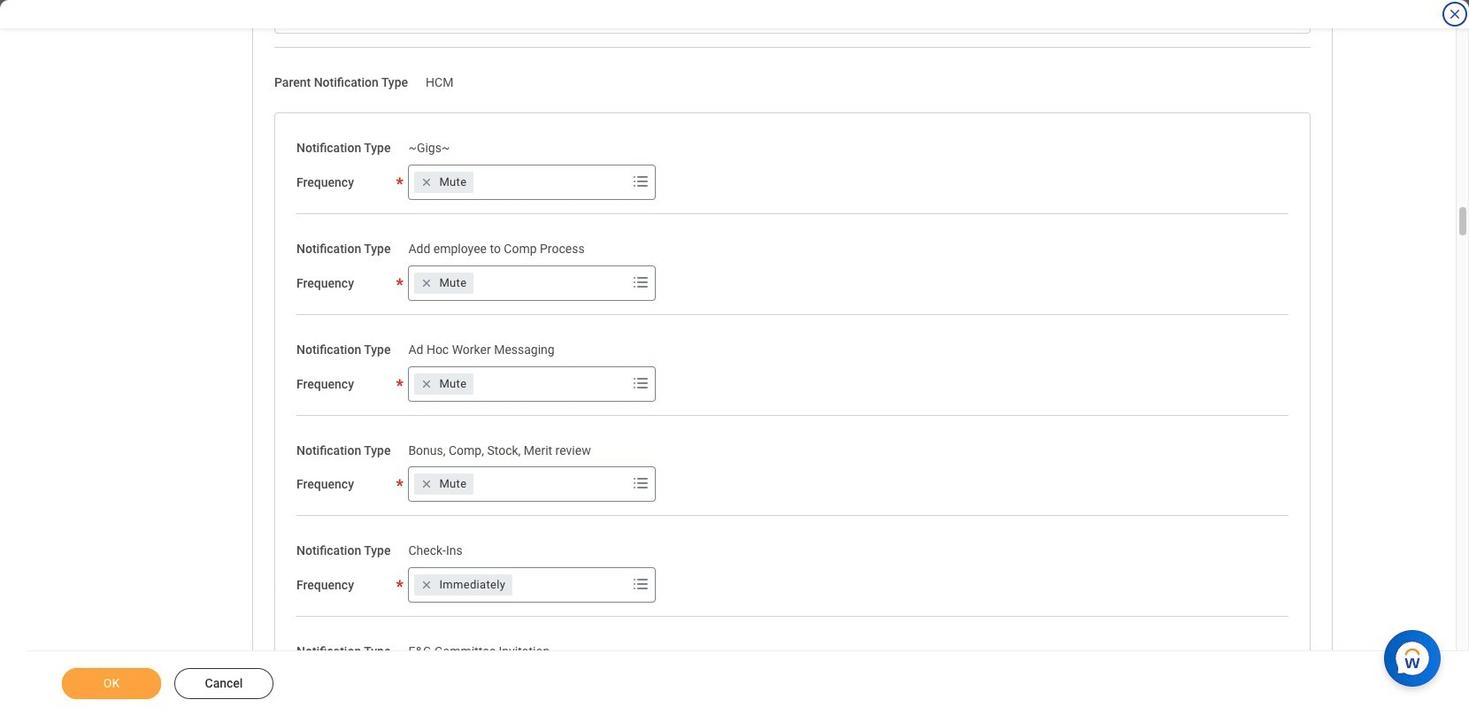 Task type: locate. For each thing, give the bounding box(es) containing it.
2 mute element from the top
[[440, 275, 467, 291]]

prompts image for ad hoc worker messaging element
[[631, 372, 652, 394]]

1 vertical spatial prompts image
[[631, 372, 652, 394]]

mute, press delete to clear value. option down ~gigs~ element
[[415, 172, 474, 193]]

mute element for mute, press delete to clear value. option associated with 'add employee to comp process' element
[[440, 275, 467, 291]]

mute element down ~gigs~ element
[[440, 174, 467, 190]]

3 mute element from the top
[[440, 376, 467, 392]]

4 x small image from the top
[[418, 476, 436, 493]]

~gigs~ element
[[409, 137, 450, 155]]

bonus, comp, stock, merit review element
[[409, 440, 591, 457]]

2 mute, press delete to clear value. option from the top
[[415, 273, 474, 294]]

1 mute, press delete to clear value. option from the top
[[415, 172, 474, 193]]

0 vertical spatial prompts image
[[631, 171, 652, 192]]

3 x small image from the top
[[418, 375, 436, 393]]

mute element for mute, press delete to clear value. option for "bonus, comp, stock, merit review" element
[[440, 477, 467, 493]]

2 prompts image from the top
[[631, 372, 652, 394]]

dialog
[[0, 0, 1470, 715]]

x small image
[[418, 576, 436, 594]]

immediately, press delete to clear value. option
[[415, 575, 513, 596]]

1 prompts image from the top
[[631, 171, 652, 192]]

3 mute, press delete to clear value. option from the top
[[415, 373, 474, 394]]

x small image down ~gigs~ element
[[418, 174, 436, 191]]

3 prompts image from the top
[[631, 574, 652, 595]]

4 mute element from the top
[[440, 477, 467, 493]]

1 vertical spatial prompts image
[[631, 473, 652, 494]]

x small image down 'add employee to comp process' element
[[418, 274, 436, 292]]

mute, press delete to clear value. option up check-ins element
[[415, 474, 474, 495]]

x small image for mute element associated with mute, press delete to clear value. option for "bonus, comp, stock, merit review" element
[[418, 476, 436, 493]]

x small image up check-ins element
[[418, 476, 436, 493]]

mute, press delete to clear value. option
[[415, 172, 474, 193], [415, 273, 474, 294], [415, 373, 474, 394], [415, 474, 474, 495]]

mute, press delete to clear value. option down 'add employee to comp process' element
[[415, 273, 474, 294]]

immediately element
[[440, 577, 506, 593]]

mute, press delete to clear value. option for "bonus, comp, stock, merit review" element
[[415, 474, 474, 495]]

2 x small image from the top
[[418, 274, 436, 292]]

mute element down 'add employee to comp process' element
[[440, 275, 467, 291]]

close change preferences image
[[1449, 7, 1463, 21]]

2 prompts image from the top
[[631, 473, 652, 494]]

x small image
[[418, 174, 436, 191], [418, 274, 436, 292], [418, 375, 436, 393], [418, 476, 436, 493]]

mute element
[[440, 174, 467, 190], [440, 275, 467, 291], [440, 376, 467, 392], [440, 477, 467, 493]]

mute element down ad hoc worker messaging element
[[440, 376, 467, 392]]

prompts image
[[631, 272, 652, 293], [631, 372, 652, 394]]

mute element down "bonus, comp, stock, merit review" element
[[440, 477, 467, 493]]

0 vertical spatial prompts image
[[631, 272, 652, 293]]

x small image down ad hoc worker messaging element
[[418, 375, 436, 393]]

add employee to comp process element
[[409, 238, 585, 256]]

4 mute, press delete to clear value. option from the top
[[415, 474, 474, 495]]

1 prompts image from the top
[[631, 272, 652, 293]]

ad hoc worker messaging element
[[409, 339, 555, 357]]

1 mute element from the top
[[440, 174, 467, 190]]

mute, press delete to clear value. option down ad hoc worker messaging element
[[415, 373, 474, 394]]

1 x small image from the top
[[418, 174, 436, 191]]

prompts image
[[631, 171, 652, 192], [631, 473, 652, 494], [631, 574, 652, 595]]

2 vertical spatial prompts image
[[631, 574, 652, 595]]



Task type: vqa. For each thing, say whether or not it's contained in the screenshot.
WHERE FOR SHORT TERM?
no



Task type: describe. For each thing, give the bounding box(es) containing it.
check-ins element
[[409, 540, 463, 558]]

x small image for mute element corresponding to mute, press delete to clear value. option associated with 'add employee to comp process' element
[[418, 274, 436, 292]]

mute, press delete to clear value. option for ad hoc worker messaging element
[[415, 373, 474, 394]]

prompts image for 'add employee to comp process' element
[[631, 272, 652, 293]]

prompts image for mute, press delete to clear value. option for "bonus, comp, stock, merit review" element
[[631, 473, 652, 494]]

workday assistant region
[[1385, 623, 1449, 687]]

mute, press delete to clear value. option for ~gigs~ element
[[415, 172, 474, 193]]

hcm element
[[426, 71, 454, 89]]

prompts image for the immediately, press delete to clear value. option
[[631, 574, 652, 595]]

e&g committee invitation element
[[409, 641, 550, 659]]

mute, press delete to clear value. option for 'add employee to comp process' element
[[415, 273, 474, 294]]

mute element for mute, press delete to clear value. option associated with ~gigs~ element
[[440, 174, 467, 190]]

prompts image for mute, press delete to clear value. option associated with ~gigs~ element
[[631, 171, 652, 192]]

mute element for mute, press delete to clear value. option for ad hoc worker messaging element
[[440, 376, 467, 392]]

x small image for mute element related to mute, press delete to clear value. option for ad hoc worker messaging element
[[418, 375, 436, 393]]

x small image for mute element associated with mute, press delete to clear value. option associated with ~gigs~ element
[[418, 174, 436, 191]]



